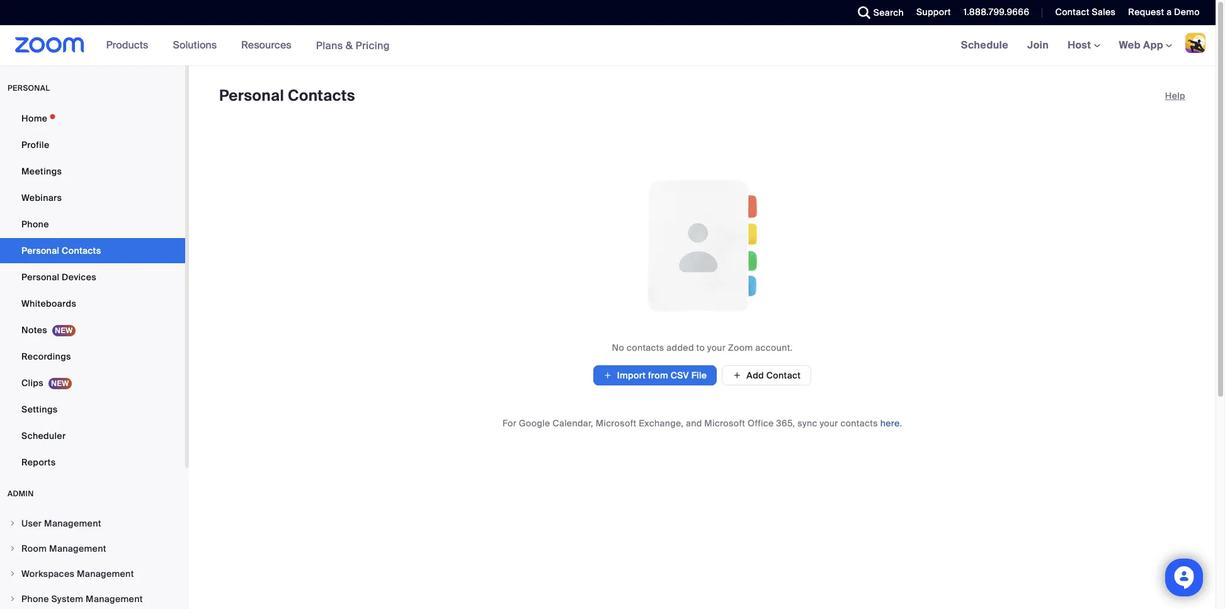 Task type: locate. For each thing, give the bounding box(es) containing it.
personal contacts down resources dropdown button
[[219, 86, 355, 105]]

add contact button
[[722, 366, 812, 386]]

0 vertical spatial your
[[708, 342, 726, 354]]

sync
[[798, 418, 818, 429]]

4 right image from the top
[[9, 596, 16, 603]]

exchange,
[[639, 418, 684, 429]]

contacts
[[627, 342, 665, 354], [841, 418, 879, 429]]

management for workspaces management
[[77, 568, 134, 580]]

reports
[[21, 457, 56, 468]]

solutions
[[173, 38, 217, 52]]

personal devices link
[[0, 265, 185, 290]]

personal contacts
[[219, 86, 355, 105], [21, 245, 101, 257]]

plans & pricing link
[[316, 39, 390, 52], [316, 39, 390, 52]]

reports link
[[0, 450, 185, 475]]

your right sync
[[820, 418, 839, 429]]

0 horizontal spatial contact
[[767, 370, 801, 381]]

1 horizontal spatial microsoft
[[705, 418, 746, 429]]

request
[[1129, 6, 1165, 18]]

notes
[[21, 325, 47, 336]]

whiteboards link
[[0, 291, 185, 316]]

search
[[874, 7, 904, 18]]

meetings link
[[0, 159, 185, 184]]

office
[[748, 418, 774, 429]]

microsoft right and
[[705, 418, 746, 429]]

1 phone from the top
[[21, 219, 49, 230]]

contacts left here link
[[841, 418, 879, 429]]

room
[[21, 543, 47, 555]]

search button
[[849, 0, 908, 25]]

management for user management
[[44, 518, 101, 529]]

2 microsoft from the left
[[705, 418, 746, 429]]

phone inside personal menu menu
[[21, 219, 49, 230]]

1 vertical spatial contacts
[[841, 418, 879, 429]]

contact
[[1056, 6, 1090, 18], [767, 370, 801, 381]]

0 vertical spatial phone
[[21, 219, 49, 230]]

resources button
[[241, 25, 297, 66]]

add
[[747, 370, 764, 381]]

zoom logo image
[[15, 37, 84, 53]]

settings
[[21, 404, 58, 415]]

personal down product information navigation
[[219, 86, 284, 105]]

meetings
[[21, 166, 62, 177]]

personal up whiteboards
[[21, 272, 59, 283]]

add image
[[604, 369, 612, 382]]

here link
[[881, 418, 900, 429]]

contacts right "no"
[[627, 342, 665, 354]]

demo
[[1175, 6, 1201, 18]]

user management
[[21, 518, 101, 529]]

0 horizontal spatial contacts
[[62, 245, 101, 257]]

1 horizontal spatial your
[[820, 418, 839, 429]]

account.
[[756, 342, 793, 354]]

0 vertical spatial contacts
[[627, 342, 665, 354]]

management up room management at the left bottom
[[44, 518, 101, 529]]

1 horizontal spatial personal contacts
[[219, 86, 355, 105]]

personal for personal contacts link
[[21, 245, 59, 257]]

microsoft
[[596, 418, 637, 429], [705, 418, 746, 429]]

your right to
[[708, 342, 726, 354]]

1 vertical spatial personal contacts
[[21, 245, 101, 257]]

phone down webinars
[[21, 219, 49, 230]]

right image left system
[[9, 596, 16, 603]]

1 vertical spatial contact
[[767, 370, 801, 381]]

management
[[44, 518, 101, 529], [49, 543, 106, 555], [77, 568, 134, 580], [86, 594, 143, 605]]

right image inside phone system management menu item
[[9, 596, 16, 603]]

3 right image from the top
[[9, 570, 16, 578]]

personal up personal devices
[[21, 245, 59, 257]]

right image inside 'workspaces management' menu item
[[9, 570, 16, 578]]

right image left room
[[9, 545, 16, 553]]

1 vertical spatial phone
[[21, 594, 49, 605]]

management inside 'menu item'
[[44, 518, 101, 529]]

2 phone from the top
[[21, 594, 49, 605]]

schedule link
[[952, 25, 1018, 66]]

microsoft right calendar,
[[596, 418, 637, 429]]

request a demo link
[[1120, 0, 1216, 25], [1129, 6, 1201, 18]]

2 right image from the top
[[9, 545, 16, 553]]

1 vertical spatial contacts
[[62, 245, 101, 257]]

right image left workspaces
[[9, 570, 16, 578]]

right image
[[9, 520, 16, 528], [9, 545, 16, 553], [9, 570, 16, 578], [9, 596, 16, 603]]

product information navigation
[[97, 25, 400, 66]]

0 horizontal spatial microsoft
[[596, 418, 637, 429]]

a
[[1167, 6, 1172, 18]]

.
[[900, 418, 903, 429]]

personal menu menu
[[0, 106, 185, 476]]

personal contacts link
[[0, 238, 185, 263]]

add image
[[733, 370, 742, 381]]

0 vertical spatial personal
[[219, 86, 284, 105]]

contacts up devices
[[62, 245, 101, 257]]

management up workspaces management
[[49, 543, 106, 555]]

1 horizontal spatial contacts
[[841, 418, 879, 429]]

request a demo
[[1129, 6, 1201, 18]]

products button
[[106, 25, 154, 66]]

join link
[[1018, 25, 1059, 66]]

clips link
[[0, 371, 185, 396]]

profile
[[21, 139, 49, 151]]

solutions button
[[173, 25, 223, 66]]

file
[[692, 370, 707, 381]]

1 right image from the top
[[9, 520, 16, 528]]

contacts
[[288, 86, 355, 105], [62, 245, 101, 257]]

to
[[697, 342, 705, 354]]

phone link
[[0, 212, 185, 237]]

2 vertical spatial personal
[[21, 272, 59, 283]]

right image for user management
[[9, 520, 16, 528]]

right image inside the room management menu item
[[9, 545, 16, 553]]

and
[[686, 418, 702, 429]]

0 vertical spatial contact
[[1056, 6, 1090, 18]]

support link
[[908, 0, 955, 25], [917, 6, 952, 18]]

phone system management menu item
[[0, 587, 185, 609]]

1 vertical spatial personal
[[21, 245, 59, 257]]

clips
[[21, 378, 43, 389]]

0 horizontal spatial your
[[708, 342, 726, 354]]

home link
[[0, 106, 185, 131]]

0 horizontal spatial personal contacts
[[21, 245, 101, 257]]

contact right add on the right
[[767, 370, 801, 381]]

personal contacts up personal devices
[[21, 245, 101, 257]]

phone inside menu item
[[21, 594, 49, 605]]

no contacts added to your zoom account.
[[612, 342, 793, 354]]

management up phone system management menu item
[[77, 568, 134, 580]]

import from csv file button
[[593, 366, 717, 386]]

user
[[21, 518, 42, 529]]

contacts down plans
[[288, 86, 355, 105]]

banner
[[0, 25, 1216, 66]]

phone
[[21, 219, 49, 230], [21, 594, 49, 605]]

phone down workspaces
[[21, 594, 49, 605]]

host
[[1068, 38, 1094, 52]]

right image left the user
[[9, 520, 16, 528]]

profile picture image
[[1186, 33, 1206, 53]]

contact left sales
[[1056, 6, 1090, 18]]

365,
[[777, 418, 796, 429]]

1 horizontal spatial contacts
[[288, 86, 355, 105]]

right image inside user management 'menu item'
[[9, 520, 16, 528]]

right image for room management
[[9, 545, 16, 553]]

0 vertical spatial personal contacts
[[219, 86, 355, 105]]

1.888.799.9666 button
[[955, 0, 1033, 25], [964, 6, 1030, 18]]



Task type: vqa. For each thing, say whether or not it's contained in the screenshot.
Clip
no



Task type: describe. For each thing, give the bounding box(es) containing it.
workspaces management menu item
[[0, 562, 185, 586]]

admin menu menu
[[0, 512, 185, 609]]

management down 'workspaces management' menu item
[[86, 594, 143, 605]]

plans
[[316, 39, 343, 52]]

personal contacts inside personal menu menu
[[21, 245, 101, 257]]

csv
[[671, 370, 689, 381]]

add contact
[[747, 370, 801, 381]]

right image for workspaces management
[[9, 570, 16, 578]]

room management menu item
[[0, 537, 185, 561]]

import
[[617, 370, 646, 381]]

0 horizontal spatial contacts
[[627, 342, 665, 354]]

zoom
[[728, 342, 753, 354]]

profile link
[[0, 132, 185, 158]]

phone system management
[[21, 594, 143, 605]]

&
[[346, 39, 353, 52]]

user management menu item
[[0, 512, 185, 536]]

recordings
[[21, 351, 71, 362]]

personal devices
[[21, 272, 96, 283]]

meetings navigation
[[952, 25, 1216, 66]]

join
[[1028, 38, 1049, 52]]

sales
[[1093, 6, 1116, 18]]

scheduler link
[[0, 424, 185, 449]]

google
[[519, 418, 551, 429]]

webinars
[[21, 192, 62, 204]]

schedule
[[962, 38, 1009, 52]]

web
[[1120, 38, 1141, 52]]

host button
[[1068, 38, 1101, 52]]

webinars link
[[0, 185, 185, 210]]

management for room management
[[49, 543, 106, 555]]

right image for phone system management
[[9, 596, 16, 603]]

system
[[51, 594, 83, 605]]

banner containing products
[[0, 25, 1216, 66]]

web app button
[[1120, 38, 1173, 52]]

added
[[667, 342, 694, 354]]

1 horizontal spatial contact
[[1056, 6, 1090, 18]]

recordings link
[[0, 344, 185, 369]]

contact inside "add contact" button
[[767, 370, 801, 381]]

admin
[[8, 489, 34, 499]]

pricing
[[356, 39, 390, 52]]

for google calendar, microsoft exchange, and microsoft office 365, sync your contacts here .
[[503, 418, 903, 429]]

whiteboards
[[21, 298, 76, 309]]

workspaces
[[21, 568, 75, 580]]

here
[[881, 418, 900, 429]]

calendar,
[[553, 418, 594, 429]]

1.888.799.9666
[[964, 6, 1030, 18]]

1 microsoft from the left
[[596, 418, 637, 429]]

import from csv file
[[617, 370, 707, 381]]

contact sales
[[1056, 6, 1116, 18]]

help
[[1166, 90, 1186, 101]]

from
[[648, 370, 669, 381]]

phone for phone
[[21, 219, 49, 230]]

settings link
[[0, 397, 185, 422]]

personal
[[8, 83, 50, 93]]

web app
[[1120, 38, 1164, 52]]

resources
[[241, 38, 292, 52]]

contacts inside personal menu menu
[[62, 245, 101, 257]]

no
[[612, 342, 625, 354]]

notes link
[[0, 318, 185, 343]]

phone for phone system management
[[21, 594, 49, 605]]

home
[[21, 113, 47, 124]]

scheduler
[[21, 430, 66, 442]]

products
[[106, 38, 148, 52]]

support
[[917, 6, 952, 18]]

plans & pricing
[[316, 39, 390, 52]]

room management
[[21, 543, 106, 555]]

0 vertical spatial contacts
[[288, 86, 355, 105]]

1 vertical spatial your
[[820, 418, 839, 429]]

app
[[1144, 38, 1164, 52]]

devices
[[62, 272, 96, 283]]

workspaces management
[[21, 568, 134, 580]]

personal for personal devices link
[[21, 272, 59, 283]]

help link
[[1166, 86, 1186, 106]]

for
[[503, 418, 517, 429]]



